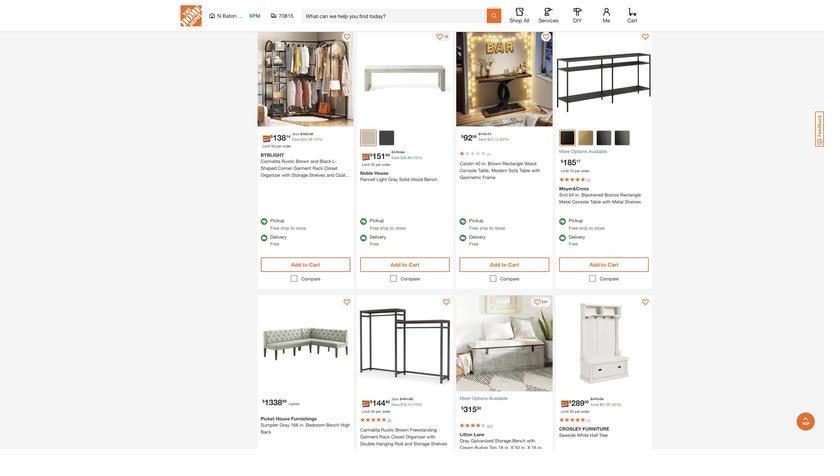 Task type: vqa. For each thing, say whether or not it's contained in the screenshot.
( in the the /box $ 162 . 52 Save $ 24 . 38 ( 15 %) Limit 50 per order
yes



Task type: describe. For each thing, give the bounding box(es) containing it.
carmalita rustic brown and black l-shaped corner garment rack closet organizer with storage shelves and coat rack image
[[258, 30, 354, 126]]

pickup free ship to store for the sivil 64 in. blackened bronze rectangle metal console table with metal shelves image
[[569, 218, 605, 231]]

delivery for carmalita rustic brown and black l-shaped corner garment rack closet organizer with storage shelves and coat rack image
[[270, 234, 287, 240]]

order inside $ 178 . 64 save $ 26 . 80 ( 15 %) limit 50 per order
[[382, 162, 391, 167]]

display image inside 10 dropdown button
[[437, 34, 444, 41]]

( 2 )
[[388, 419, 392, 423]]

pickup for pannell light gray solid wood bench image in the top of the page
[[370, 218, 384, 223]]

white
[[577, 432, 589, 438]]

18
[[499, 445, 504, 449]]

per inside $ 178 . 64 save $ 26 . 80 ( 15 %) limit 50 per order
[[376, 162, 381, 167]]

26
[[403, 155, 407, 160]]

house for light
[[375, 170, 389, 176]]

16 inside /box $ 161 . 00 save $ 16 . 10 ( 10 %) limit 50 per order
[[403, 402, 407, 407]]

sivil
[[560, 192, 568, 198]]

$ 315 00
[[462, 405, 482, 414]]

cart link
[[626, 8, 640, 24]]

( 1 ) for 81
[[587, 419, 591, 423]]

) up blackened
[[590, 178, 591, 182]]

185
[[564, 158, 577, 167]]

1 vertical spatial 22
[[488, 424, 492, 428]]

coat
[[336, 172, 346, 178]]

bedroom
[[306, 422, 325, 428]]

7
[[588, 178, 590, 182]]

burlap
[[475, 445, 489, 449]]

black
[[320, 158, 331, 164]]

17
[[577, 159, 581, 164]]

24
[[303, 137, 307, 141]]

115
[[481, 132, 487, 136]]

( up "crosley furniture seaside white hall tree"
[[587, 419, 588, 423]]

black image
[[380, 131, 394, 145]]

house for sumpter
[[276, 416, 290, 422]]

0 vertical spatial 05
[[600, 397, 604, 401]]

289
[[572, 398, 585, 408]]

) for 16
[[391, 419, 392, 423]]

brown inside carmalita rustic brown freestanding garment rack closet organizer with double hanging rod and storage shelves
[[396, 427, 409, 433]]

save inside /box $ 161 . 00 save $ 16 . 10 ( 10 %) limit 50 per order
[[392, 402, 400, 407]]

hanging
[[376, 441, 394, 447]]

50 for $ 370 . 05 save $ 81 . 05 ( 22 %) limit 50 per order
[[570, 409, 574, 413]]

delivery for pannell light gray solid wood bench image in the top of the page
[[370, 234, 386, 240]]

sumpter gray 168 in. bedroom bench high back image
[[258, 295, 354, 392]]

rustic inside carmalita rustic brown freestanding garment rack closet organizer with double hanging rod and storage shelves
[[381, 427, 394, 433]]

with inside catalin 40 in. brown rectangle wood console table, modern sofa table with geometric frame
[[532, 168, 540, 173]]

151
[[373, 151, 386, 161]]

1 horizontal spatial 05
[[607, 402, 611, 407]]

available shipping image for available for pickup icon
[[460, 235, 467, 241]]

pickup free ship to store for carmalita rustic brown and black l-shaped corner garment rack closet organizer with storage shelves and coat rack image
[[270, 218, 306, 231]]

add to cart button for catalin 40 in. brown rectangle wood console table, modern sofa table with geometric frame image
[[460, 257, 550, 272]]

per down 17
[[575, 169, 581, 173]]

rod
[[395, 441, 404, 447]]

organizer inside carmalita rustic brown freestanding garment rack closet organizer with double hanging rod and storage shelves
[[406, 434, 426, 440]]

rustic inside byblight carmalita rustic brown and black l- shaped corner garment rack closet organizer with storage shelves and coat rack
[[282, 158, 295, 164]]

n
[[217, 13, 221, 19]]

table,
[[478, 168, 490, 173]]

add for add to cart button related to carmalita rustic brown and black l-shaped corner garment rack closet organizer with storage shelves and coat rack image
[[291, 261, 301, 268]]

cart for pannell light gray solid wood bench image in the top of the page
[[409, 261, 420, 268]]

limit inside '/box $ 162 . 52 save $ 24 . 38 ( 15 %) limit 50 per order'
[[263, 144, 270, 148]]

limit inside /box $ 161 . 00 save $ 16 . 10 ( 10 %) limit 50 per order
[[362, 409, 370, 413]]

catalin
[[460, 161, 474, 166]]

1338
[[265, 398, 282, 407]]

available for pickup image for (
[[560, 218, 566, 225]]

picket
[[261, 416, 275, 422]]

all
[[524, 17, 530, 23]]

/box for 144
[[392, 397, 399, 401]]

$ 144 90
[[370, 398, 390, 408]]

( up table,
[[487, 152, 488, 156]]

diy button
[[567, 8, 588, 24]]

save inside $ 370 . 05 save $ 81 . 05 ( 22 %) limit 50 per order
[[591, 402, 599, 407]]

1 available for pickup image from the left
[[261, 218, 267, 225]]

23
[[490, 137, 494, 141]]

0 horizontal spatial available
[[489, 396, 508, 401]]

( down /box $ 161 . 00 save $ 16 . 10 ( 10 %) limit 50 per order
[[388, 419, 389, 423]]

high
[[341, 422, 350, 428]]

order up 7
[[582, 169, 590, 173]]

10 inside dropdown button
[[445, 34, 449, 39]]

$ 370 . 05 save $ 81 . 05 ( 22 %) limit 50 per order
[[561, 397, 622, 413]]

organizer inside byblight carmalita rustic brown and black l- shaped corner garment rack closet organizer with storage shelves and coat rack
[[261, 172, 281, 178]]

81
[[602, 402, 606, 407]]

71
[[488, 132, 492, 136]]

161
[[402, 397, 408, 401]]

64 inside meyer&cross sivil 64 in. blackened bronze rectangle metal console table with metal shelves
[[569, 192, 574, 198]]

138
[[273, 133, 286, 142]]

$ 1338 99 /carton
[[263, 398, 300, 407]]

hall
[[590, 432, 598, 438]]

gunmetal gray image
[[615, 131, 630, 145]]

freestanding
[[410, 427, 437, 433]]

delivery free for 3rd available for pickup image from the right
[[270, 234, 287, 247]]

me
[[603, 17, 611, 23]]

add to cart button for pannell light gray solid wood bench image in the top of the page
[[360, 257, 450, 272]]

ship for the sivil 64 in. blackened bronze rectangle metal console table with metal shelves image
[[580, 225, 588, 231]]

1 horizontal spatial and
[[327, 172, 335, 178]]

garment inside byblight carmalita rustic brown and black l- shaped corner garment rack closet organizer with storage shelves and coat rack
[[294, 165, 312, 171]]

1 metal from the left
[[560, 199, 571, 204]]

What can we help you find today? search field
[[306, 9, 487, 23]]

15 for 92
[[495, 137, 499, 141]]

storage inside litton lane gray galvanized storage bench with cream burlap top 18 in. x 50 in. x 16 in.
[[495, 438, 511, 444]]

diy
[[574, 17, 582, 23]]

with inside meyer&cross sivil 64 in. blackened bronze rectangle metal console table with metal shelves
[[603, 199, 611, 204]]

back
[[261, 429, 271, 435]]

top
[[490, 445, 497, 449]]

add to cart button for carmalita rustic brown and black l-shaped corner garment rack closet organizer with storage shelves and coat rack image
[[261, 257, 351, 272]]

162
[[303, 132, 309, 136]]

with inside byblight carmalita rustic brown and black l- shaped corner garment rack closet organizer with storage shelves and coat rack
[[282, 172, 291, 178]]

save inside $ 178 . 64 save $ 26 . 80 ( 15 %) limit 50 per order
[[392, 155, 400, 160]]

feedback link image
[[816, 111, 825, 147]]

rouge
[[238, 13, 254, 19]]

per inside '/box $ 162 . 52 save $ 24 . 38 ( 15 %) limit 50 per order'
[[276, 144, 282, 148]]

shelves inside carmalita rustic brown freestanding garment rack closet organizer with double hanging rod and storage shelves
[[431, 441, 447, 447]]

add for catalin 40 in. brown rectangle wood console table, modern sofa table with geometric frame image add to cart button
[[490, 261, 501, 268]]

2
[[389, 419, 391, 423]]

wood inside noble house pannell light gray solid wood bench
[[411, 177, 423, 182]]

cart for carmalita rustic brown and black l-shaped corner garment rack closet organizer with storage shelves and coat rack image
[[309, 261, 320, 268]]

$ 151 84
[[370, 151, 390, 161]]

add for add to cart button related to pannell light gray solid wood bench image in the top of the page
[[391, 261, 401, 268]]

litton
[[460, 432, 473, 437]]

315
[[464, 405, 477, 414]]

1 horizontal spatial available
[[589, 149, 607, 154]]

00 for 315
[[477, 406, 482, 411]]

20
[[501, 137, 505, 141]]

available shipping image for 3rd available for pickup image from the right
[[261, 235, 267, 241]]

store for available for pickup image for (
[[595, 225, 605, 231]]

limit 10 per order
[[561, 169, 590, 173]]

sumpter
[[261, 422, 279, 428]]

add to cart for the sivil 64 in. blackened bronze rectangle metal console table with metal shelves image
[[590, 261, 619, 268]]

storage inside carmalita rustic brown freestanding garment rack closet organizer with double hanging rod and storage shelves
[[414, 441, 430, 447]]

ship for catalin 40 in. brown rectangle wood console table, modern sofa table with geometric frame image
[[480, 225, 489, 231]]

cart for catalin 40 in. brown rectangle wood console table, modern sofa table with geometric frame image
[[509, 261, 519, 268]]

closet inside byblight carmalita rustic brown and black l- shaped corner garment rack closet organizer with storage shelves and coat rack
[[325, 165, 338, 171]]

geometric
[[460, 174, 482, 180]]

90
[[386, 399, 390, 404]]

1 horizontal spatial options
[[572, 149, 588, 154]]

catalin 40 in. brown rectangle wood console table, modern sofa table with geometric frame link
[[460, 160, 550, 181]]

40
[[476, 161, 481, 166]]

pickup for catalin 40 in. brown rectangle wood console table, modern sofa table with geometric frame image
[[470, 218, 484, 223]]

cart for the sivil 64 in. blackened bronze rectangle metal console table with metal shelves image
[[608, 261, 619, 268]]

0 horizontal spatial options
[[472, 396, 488, 401]]

noble house pannell light gray solid wood bench
[[360, 170, 438, 182]]

gray for 168
[[280, 422, 290, 428]]

available for pickup image
[[460, 218, 467, 225]]

save inside $ 92 56 $ 115 . 71 save $ 23 . 15 ( 20 %)
[[479, 137, 487, 141]]

2 metal from the left
[[613, 199, 624, 204]]

shop all
[[510, 17, 530, 23]]

available for pickup image for pannell light gray solid wood bench
[[360, 218, 367, 225]]

( 22 )
[[487, 424, 493, 428]]

add to cart button for the sivil 64 in. blackened bronze rectangle metal console table with metal shelves image
[[560, 257, 649, 272]]

pickup for carmalita rustic brown and black l-shaped corner garment rack closet organizer with storage shelves and coat rack image
[[270, 218, 285, 223]]

solid
[[400, 177, 410, 182]]

shelves inside byblight carmalita rustic brown and black l- shaped corner garment rack closet organizer with storage shelves and coat rack
[[309, 172, 325, 178]]

ship for pannell light gray solid wood bench image in the top of the page
[[380, 225, 389, 231]]

50 inside /box $ 161 . 00 save $ 16 . 10 ( 10 %) limit 50 per order
[[371, 409, 375, 413]]

galvanized
[[471, 438, 494, 444]]

seaside
[[560, 432, 576, 438]]

in. inside picket house furnishings sumpter gray 168 in. bedroom bench high back
[[300, 422, 305, 428]]

( 1 ) for 23
[[487, 152, 491, 156]]

( inside /box $ 161 . 00 save $ 16 . 10 ( 10 %) limit 50 per order
[[413, 402, 414, 407]]

pickup free ship to store for catalin 40 in. brown rectangle wood console table, modern sofa table with geometric frame image
[[470, 218, 506, 231]]

%) inside $ 92 56 $ 115 . 71 save $ 23 . 15 ( 20 %)
[[505, 137, 509, 141]]

70815
[[279, 13, 294, 19]]

more for the leftmost more options available link
[[460, 396, 471, 401]]

38
[[308, 137, 312, 141]]

0 horizontal spatial more options available link
[[460, 395, 550, 402]]

( 7 )
[[587, 178, 591, 182]]

) up litton lane gray galvanized storage bench with cream burlap top 18 in. x 50 in. x 16 in.
[[492, 424, 493, 428]]

delivery for the sivil 64 in. blackened bronze rectangle metal console table with metal shelves image
[[569, 234, 586, 240]]

bench inside noble house pannell light gray solid wood bench
[[425, 177, 438, 182]]

n baton rouge
[[217, 13, 254, 19]]

corner
[[278, 165, 292, 171]]

services
[[539, 17, 559, 23]]

50 for $ 178 . 64 save $ 26 . 80 ( 15 %) limit 50 per order
[[371, 162, 375, 167]]

1 horizontal spatial rack
[[313, 165, 323, 171]]

2 x from the left
[[528, 445, 531, 449]]

tree
[[600, 432, 608, 438]]

ship for carmalita rustic brown and black l-shaped corner garment rack closet organizer with storage shelves and coat rack image
[[281, 225, 289, 231]]

370
[[593, 397, 599, 401]]

( inside $ 92 56 $ 115 . 71 save $ 23 . 15 ( 20 %)
[[500, 137, 501, 141]]

pannell
[[360, 177, 376, 182]]

99
[[282, 399, 287, 404]]



Task type: locate. For each thing, give the bounding box(es) containing it.
save down 178
[[392, 155, 400, 160]]

10 button
[[434, 32, 452, 42]]

/box $ 162 . 52 save $ 24 . 38 ( 15 %) limit 50 per order
[[263, 132, 323, 148]]

4 add to cart button from the left
[[560, 257, 649, 272]]

%) right 23
[[505, 137, 509, 141]]

and right rod
[[405, 441, 413, 447]]

2 pickup from the left
[[370, 218, 384, 223]]

shaped
[[261, 165, 277, 171]]

22 inside $ 370 . 05 save $ 81 . 05 ( 22 %) limit 50 per order
[[613, 402, 617, 407]]

241
[[542, 299, 548, 304]]

50 inside '/box $ 162 . 52 save $ 24 . 38 ( 15 %) limit 50 per order'
[[271, 144, 275, 148]]

delivery free for available for pickup image for (
[[569, 234, 586, 247]]

per inside $ 370 . 05 save $ 81 . 05 ( 22 %) limit 50 per order
[[575, 409, 581, 413]]

available for pickup image
[[261, 218, 267, 225], [360, 218, 367, 225], [560, 218, 566, 225]]

0 vertical spatial 22
[[613, 402, 617, 407]]

rustic up corner
[[282, 158, 295, 164]]

2 horizontal spatial rack
[[380, 434, 390, 440]]

1 add from the left
[[291, 261, 301, 268]]

) for 81
[[590, 419, 591, 423]]

1 vertical spatial /box
[[392, 397, 399, 401]]

shop all button
[[509, 8, 531, 24]]

0 vertical spatial rack
[[313, 165, 323, 171]]

1 horizontal spatial 00
[[477, 406, 482, 411]]

limit
[[263, 144, 270, 148], [362, 162, 370, 167], [561, 169, 569, 173], [362, 409, 370, 413], [561, 409, 569, 413]]

52
[[310, 132, 314, 136]]

$ 92 56 $ 115 . 71 save $ 23 . 15 ( 20 %)
[[462, 132, 509, 142]]

0 horizontal spatial gray
[[280, 422, 290, 428]]

order down 90
[[382, 409, 391, 413]]

available shipping image for pannell light gray solid wood bench's available for pickup image
[[360, 235, 367, 241]]

console inside catalin 40 in. brown rectangle wood console table, modern sofa table with geometric frame
[[460, 168, 477, 173]]

1 store from the left
[[296, 225, 306, 231]]

00 inside $ 289 00
[[585, 399, 589, 404]]

table down blackened
[[591, 199, 601, 204]]

1 horizontal spatial gray
[[388, 177, 398, 182]]

save down 370
[[591, 402, 599, 407]]

0 horizontal spatial shelves
[[309, 172, 325, 178]]

$ inside $ 185 17
[[561, 159, 564, 164]]

1 add to cart from the left
[[291, 261, 320, 268]]

store for pannell light gray solid wood bench's available for pickup image
[[396, 225, 406, 231]]

1 horizontal spatial 1
[[588, 419, 590, 423]]

0 horizontal spatial 05
[[600, 397, 604, 401]]

1 vertical spatial wood
[[411, 177, 423, 182]]

1 vertical spatial rectangle
[[621, 192, 641, 198]]

table
[[520, 168, 531, 173], [591, 199, 601, 204]]

1 pickup from the left
[[270, 218, 285, 223]]

0 vertical spatial rectangle
[[503, 161, 524, 166]]

0 vertical spatial bench
[[425, 177, 438, 182]]

( 1 )
[[487, 152, 491, 156], [587, 419, 591, 423]]

available shipping image
[[360, 235, 367, 241], [460, 235, 467, 241]]

0 horizontal spatial metal
[[560, 199, 571, 204]]

%) right 38
[[318, 137, 323, 141]]

4 delivery free from the left
[[569, 234, 586, 247]]

brown inside byblight carmalita rustic brown and black l- shaped corner garment rack closet organizer with storage shelves and coat rack
[[296, 158, 309, 164]]

house up light
[[375, 170, 389, 176]]

save inside '/box $ 162 . 52 save $ 24 . 38 ( 15 %) limit 50 per order'
[[292, 137, 300, 141]]

options up 17
[[572, 149, 588, 154]]

add to cart
[[291, 261, 320, 268], [391, 261, 420, 268], [490, 261, 519, 268], [590, 261, 619, 268]]

2 vertical spatial gray
[[460, 438, 470, 444]]

blackened bronze image
[[561, 131, 575, 145]]

4 add from the left
[[590, 261, 600, 268]]

carmalita up the double
[[360, 427, 380, 433]]

0 horizontal spatial and
[[311, 158, 319, 164]]

15 right 23
[[495, 137, 499, 141]]

$ inside $ 144 90
[[370, 399, 373, 404]]

00 right 161
[[409, 397, 413, 401]]

1 horizontal spatial carmalita
[[360, 427, 380, 433]]

gray inside picket house furnishings sumpter gray 168 in. bedroom bench high back
[[280, 422, 290, 428]]

0 vertical spatial more options available link
[[560, 148, 649, 155]]

console down catalin
[[460, 168, 477, 173]]

organizer down freestanding
[[406, 434, 426, 440]]

order down 14
[[283, 144, 291, 148]]

( right "81"
[[612, 402, 613, 407]]

%) inside $ 370 . 05 save $ 81 . 05 ( 22 %) limit 50 per order
[[617, 402, 622, 407]]

per down 144
[[376, 409, 381, 413]]

/box
[[292, 132, 300, 136], [392, 397, 399, 401]]

storage down corner
[[292, 172, 308, 178]]

order inside '/box $ 162 . 52 save $ 24 . 38 ( 15 %) limit 50 per order'
[[283, 144, 291, 148]]

to
[[291, 225, 295, 231], [390, 225, 394, 231], [490, 225, 494, 231], [589, 225, 594, 231], [303, 261, 308, 268], [402, 261, 407, 268], [502, 261, 507, 268], [602, 261, 607, 268]]

1 add to cart button from the left
[[261, 257, 351, 272]]

0 vertical spatial and
[[311, 158, 319, 164]]

( right 90
[[413, 402, 414, 407]]

rack
[[313, 165, 323, 171], [261, 179, 271, 185], [380, 434, 390, 440]]

garment inside carmalita rustic brown freestanding garment rack closet organizer with double hanging rod and storage shelves
[[360, 434, 378, 440]]

$ 138 14
[[271, 133, 291, 142]]

gray
[[388, 177, 398, 182], [280, 422, 290, 428], [460, 438, 470, 444]]

0 vertical spatial garment
[[294, 165, 312, 171]]

0 horizontal spatial carmalita
[[261, 158, 281, 164]]

2 horizontal spatial display image
[[643, 34, 649, 41]]

15 right 38
[[314, 137, 318, 141]]

furniture
[[583, 426, 610, 432]]

50 inside $ 370 . 05 save $ 81 . 05 ( 22 %) limit 50 per order
[[570, 409, 574, 413]]

.
[[309, 132, 310, 136], [487, 132, 488, 136], [307, 137, 308, 141], [494, 137, 495, 141], [400, 150, 401, 154], [407, 155, 408, 160], [408, 397, 409, 401], [599, 397, 600, 401], [407, 402, 408, 407], [606, 402, 607, 407]]

display image inside 241 dropdown button
[[535, 299, 541, 306]]

00 inside /box $ 161 . 00 save $ 16 . 10 ( 10 %) limit 50 per order
[[409, 397, 413, 401]]

16 inside litton lane gray galvanized storage bench with cream burlap top 18 in. x 50 in. x 16 in.
[[532, 445, 537, 449]]

closet
[[325, 165, 338, 171], [391, 434, 405, 440]]

catalin 40 in. brown rectangle wood console table, modern sofa table with geometric frame image
[[457, 30, 553, 126]]

1 horizontal spatial 16
[[532, 445, 537, 449]]

storage inside byblight carmalita rustic brown and black l- shaped corner garment rack closet organizer with storage shelves and coat rack
[[292, 172, 308, 178]]

( up galvanized
[[487, 424, 488, 428]]

display image for carmalita rustic brown freestanding garment rack closet organizer with double hanging rod and storage shelves 'image' on the bottom of the page
[[444, 299, 450, 306]]

1 horizontal spatial more options available
[[560, 149, 607, 154]]

50 inside $ 178 . 64 save $ 26 . 80 ( 15 %) limit 50 per order
[[371, 162, 375, 167]]

table right sofa
[[520, 168, 531, 173]]

per inside /box $ 161 . 00 save $ 16 . 10 ( 10 %) limit 50 per order
[[376, 409, 381, 413]]

( 1 ) up furniture
[[587, 419, 591, 423]]

9pm
[[249, 13, 261, 19]]

) for 23
[[490, 152, 491, 156]]

3 add to cart button from the left
[[460, 257, 550, 272]]

/box inside '/box $ 162 . 52 save $ 24 . 38 ( 15 %) limit 50 per order'
[[292, 132, 300, 136]]

gray right light
[[388, 177, 398, 182]]

0 vertical spatial closet
[[325, 165, 338, 171]]

50 down 144
[[371, 409, 375, 413]]

%) right "81"
[[617, 402, 622, 407]]

delivery free
[[270, 234, 287, 247], [370, 234, 386, 247], [470, 234, 486, 247], [569, 234, 586, 247]]

178
[[394, 150, 400, 154]]

available down 'gunmental gray' icon
[[589, 149, 607, 154]]

3 delivery from the left
[[470, 234, 486, 240]]

garment up the double
[[360, 434, 378, 440]]

bronze
[[605, 192, 619, 198]]

add to cart for catalin 40 in. brown rectangle wood console table, modern sofa table with geometric frame image
[[490, 261, 519, 268]]

brown down 24
[[296, 158, 309, 164]]

1 vertical spatial options
[[472, 396, 488, 401]]

1 x from the left
[[511, 445, 514, 449]]

) down /box $ 161 . 00 save $ 16 . 10 ( 10 %) limit 50 per order
[[391, 419, 392, 423]]

add for add to cart button associated with the sivil 64 in. blackened bronze rectangle metal console table with metal shelves image
[[590, 261, 600, 268]]

1 horizontal spatial bench
[[425, 177, 438, 182]]

3 pickup free ship to store from the left
[[470, 218, 506, 231]]

1 horizontal spatial available for pickup image
[[360, 218, 367, 225]]

and inside carmalita rustic brown freestanding garment rack closet organizer with double hanging rod and storage shelves
[[405, 441, 413, 447]]

seaside white hall tree image
[[556, 295, 653, 392]]

%) inside /box $ 161 . 00 save $ 16 . 10 ( 10 %) limit 50 per order
[[418, 402, 422, 407]]

0 vertical spatial house
[[375, 170, 389, 176]]

1 for 81
[[588, 419, 590, 423]]

2 ship from the left
[[380, 225, 389, 231]]

0 horizontal spatial available shipping image
[[261, 235, 267, 241]]

3 add from the left
[[490, 261, 501, 268]]

pickup
[[270, 218, 285, 223], [370, 218, 384, 223], [470, 218, 484, 223], [569, 218, 583, 223]]

1 horizontal spatial garment
[[360, 434, 378, 440]]

order inside /box $ 161 . 00 save $ 16 . 10 ( 10 %) limit 50 per order
[[382, 409, 391, 413]]

gray for solid
[[388, 177, 398, 182]]

2 vertical spatial bench
[[513, 438, 526, 444]]

1 horizontal spatial available shipping image
[[560, 235, 566, 241]]

options up $ 315 00
[[472, 396, 488, 401]]

console inside meyer&cross sivil 64 in. blackened bronze rectangle metal console table with metal shelves
[[572, 199, 589, 204]]

in.
[[482, 161, 487, 166], [576, 192, 581, 198], [300, 422, 305, 428], [505, 445, 510, 449], [522, 445, 527, 449], [538, 445, 543, 449]]

and left coat
[[327, 172, 335, 178]]

) down 23
[[490, 152, 491, 156]]

picket house furnishings sumpter gray 168 in. bedroom bench high back
[[261, 416, 350, 435]]

carmalita rustic brown freestanding garment rack closet organizer with double hanging rod and storage shelves image
[[357, 295, 453, 392]]

closet inside carmalita rustic brown freestanding garment rack closet organizer with double hanging rod and storage shelves
[[391, 434, 405, 440]]

2 horizontal spatial brown
[[488, 161, 502, 166]]

brown for and
[[296, 158, 309, 164]]

241 button
[[531, 297, 551, 307]]

0 vertical spatial /box
[[292, 132, 300, 136]]

byblight
[[261, 152, 284, 158]]

1 horizontal spatial 15
[[414, 155, 418, 160]]

compare
[[302, 11, 321, 16], [501, 11, 520, 16], [600, 11, 619, 16], [302, 276, 321, 281], [401, 276, 420, 281], [501, 276, 520, 281], [600, 276, 619, 281]]

0 horizontal spatial organizer
[[261, 172, 281, 178]]

16
[[403, 402, 407, 407], [532, 445, 537, 449]]

rectangle up sofa
[[503, 161, 524, 166]]

1 horizontal spatial rustic
[[381, 427, 394, 433]]

2 add to cart from the left
[[391, 261, 420, 268]]

storage down freestanding
[[414, 441, 430, 447]]

1 vertical spatial rustic
[[381, 427, 394, 433]]

carmalita down byblight at left
[[261, 158, 281, 164]]

garment
[[294, 165, 312, 171], [360, 434, 378, 440]]

1 horizontal spatial 64
[[569, 192, 574, 198]]

64 down meyer&cross
[[569, 192, 574, 198]]

/box inside /box $ 161 . 00 save $ 16 . 10 ( 10 %) limit 50 per order
[[392, 397, 399, 401]]

1 horizontal spatial 22
[[613, 402, 617, 407]]

more options available link
[[560, 148, 649, 155], [460, 395, 550, 402]]

services button
[[538, 8, 560, 24]]

per down the 138
[[276, 144, 282, 148]]

64 inside $ 178 . 64 save $ 26 . 80 ( 15 %) limit 50 per order
[[401, 150, 405, 154]]

furnishings
[[291, 416, 317, 422]]

1 horizontal spatial available shipping image
[[460, 235, 467, 241]]

( inside $ 178 . 64 save $ 26 . 80 ( 15 %) limit 50 per order
[[413, 155, 414, 160]]

2 horizontal spatial and
[[405, 441, 413, 447]]

0 vertical spatial ( 1 )
[[487, 152, 491, 156]]

modern
[[492, 168, 508, 173]]

store
[[296, 225, 306, 231], [396, 225, 406, 231], [495, 225, 506, 231], [595, 225, 605, 231]]

1 horizontal spatial x
[[528, 445, 531, 449]]

0 horizontal spatial table
[[520, 168, 531, 173]]

brown up the modern
[[488, 161, 502, 166]]

in. inside catalin 40 in. brown rectangle wood console table, modern sofa table with geometric frame
[[482, 161, 487, 166]]

1 vertical spatial ( 1 )
[[587, 419, 591, 423]]

storage up 18
[[495, 438, 511, 444]]

delivery free for available for pickup icon
[[470, 234, 486, 247]]

%)
[[318, 137, 323, 141], [505, 137, 509, 141], [418, 155, 422, 160], [418, 402, 422, 407], [617, 402, 622, 407]]

84
[[386, 152, 390, 157]]

%) right 80
[[418, 155, 422, 160]]

00 left 370
[[585, 399, 589, 404]]

gunmental gray image
[[597, 131, 612, 145]]

available shipping image for available for pickup image for (
[[560, 235, 566, 241]]

light
[[377, 177, 387, 182]]

more options available up $ 315 00
[[460, 396, 508, 401]]

limit inside $ 370 . 05 save $ 81 . 05 ( 22 %) limit 50 per order
[[561, 409, 569, 413]]

cream
[[460, 445, 474, 449]]

rustic
[[282, 158, 295, 164], [381, 427, 394, 433]]

$
[[301, 132, 303, 136], [479, 132, 481, 136], [271, 134, 273, 139], [462, 134, 464, 139], [301, 137, 303, 141], [488, 137, 490, 141], [392, 150, 394, 154], [370, 152, 373, 157], [401, 155, 403, 160], [561, 159, 564, 164], [400, 397, 402, 401], [591, 397, 593, 401], [263, 399, 265, 404], [370, 399, 373, 404], [570, 399, 572, 404], [401, 402, 403, 407], [600, 402, 602, 407], [462, 406, 464, 411]]

more up "315"
[[460, 396, 471, 401]]

brown inside catalin 40 in. brown rectangle wood console table, modern sofa table with geometric frame
[[488, 161, 502, 166]]

64
[[401, 150, 405, 154], [569, 192, 574, 198]]

gray galvanized storage bench with cream burlap top 18 in. x 50 in. x 16 in. image
[[457, 295, 553, 392]]

console down blackened
[[572, 199, 589, 204]]

carmalita rustic brown freestanding garment rack closet organizer with double hanging rod and storage shelves
[[360, 427, 447, 447]]

3 ship from the left
[[480, 225, 489, 231]]

display image for carmalita rustic brown and black l- shaped corner garment rack closet organizer with storage shelves and coat rack
[[344, 34, 351, 41]]

save right 14
[[292, 137, 300, 141]]

1 horizontal spatial closet
[[391, 434, 405, 440]]

0 vertical spatial table
[[520, 168, 531, 173]]

more options available for the leftmost more options available link
[[460, 396, 508, 401]]

2 available for pickup image from the left
[[360, 218, 367, 225]]

2 store from the left
[[396, 225, 406, 231]]

delivery free for pannell light gray solid wood bench's available for pickup image
[[370, 234, 386, 247]]

0 horizontal spatial rustic
[[282, 158, 295, 164]]

more up 185
[[560, 149, 570, 154]]

4 add to cart from the left
[[590, 261, 619, 268]]

frame
[[483, 174, 496, 180]]

delivery for catalin 40 in. brown rectangle wood console table, modern sofa table with geometric frame image
[[470, 234, 486, 240]]

3 store from the left
[[495, 225, 506, 231]]

%) inside $ 178 . 64 save $ 26 . 80 ( 15 %) limit 50 per order
[[418, 155, 422, 160]]

0 horizontal spatial /box
[[292, 132, 300, 136]]

0 horizontal spatial more options available
[[460, 396, 508, 401]]

2 delivery from the left
[[370, 234, 386, 240]]

4 ship from the left
[[580, 225, 588, 231]]

0 horizontal spatial 64
[[401, 150, 405, 154]]

2 horizontal spatial 00
[[585, 399, 589, 404]]

92
[[464, 133, 473, 142]]

15
[[314, 137, 318, 141], [495, 137, 499, 141], [414, 155, 418, 160]]

bench inside litton lane gray galvanized storage bench with cream burlap top 18 in. x 50 in. x 16 in.
[[513, 438, 526, 444]]

1 down 23
[[488, 152, 490, 156]]

15 right 80
[[414, 155, 418, 160]]

display image
[[344, 34, 351, 41], [543, 34, 550, 41], [643, 34, 649, 41]]

with inside carmalita rustic brown freestanding garment rack closet organizer with double hanging rod and storage shelves
[[427, 434, 436, 440]]

display image for seaside white hall tree image
[[643, 299, 649, 306]]

05 right "81"
[[607, 402, 611, 407]]

sivil 64 in. blackened bronze rectangle metal console table with metal shelves image
[[556, 30, 653, 126]]

1 ship from the left
[[281, 225, 289, 231]]

add
[[291, 261, 301, 268], [391, 261, 401, 268], [490, 261, 501, 268], [590, 261, 600, 268]]

garment right corner
[[294, 165, 312, 171]]

/box right 14
[[292, 132, 300, 136]]

144
[[373, 398, 386, 408]]

1 delivery free from the left
[[270, 234, 287, 247]]

more options available up 17
[[560, 149, 607, 154]]

more for more options available link to the top
[[560, 149, 570, 154]]

1 display image from the left
[[344, 34, 351, 41]]

with inside litton lane gray galvanized storage bench with cream burlap top 18 in. x 50 in. x 16 in.
[[527, 438, 536, 444]]

0 horizontal spatial house
[[276, 416, 290, 422]]

00 inside $ 315 00
[[477, 406, 482, 411]]

0 vertical spatial 16
[[403, 402, 407, 407]]

0 vertical spatial options
[[572, 149, 588, 154]]

litton lane gray galvanized storage bench with cream burlap top 18 in. x 50 in. x 16 in.
[[460, 432, 543, 449]]

( right 80
[[413, 155, 414, 160]]

limit inside $ 178 . 64 save $ 26 . 80 ( 15 %) limit 50 per order
[[362, 162, 370, 167]]

3 display image from the left
[[643, 34, 649, 41]]

00 for 289
[[585, 399, 589, 404]]

save down 115
[[479, 137, 487, 141]]

1 vertical spatial console
[[572, 199, 589, 204]]

2 horizontal spatial bench
[[513, 438, 526, 444]]

0 horizontal spatial x
[[511, 445, 514, 449]]

3 delivery free from the left
[[470, 234, 486, 247]]

meyer&cross
[[560, 186, 589, 191]]

order down $ 289 00
[[582, 409, 590, 413]]

1 vertical spatial shelves
[[625, 199, 641, 204]]

pannell light gray solid wood bench image
[[357, 30, 453, 126]]

pickup for the sivil 64 in. blackened bronze rectangle metal console table with metal shelves image
[[569, 218, 583, 223]]

1 vertical spatial carmalita
[[360, 427, 380, 433]]

$ inside $ 289 00
[[570, 399, 572, 404]]

display image
[[437, 34, 444, 41], [344, 299, 351, 306], [444, 299, 450, 306], [535, 299, 541, 306], [643, 299, 649, 306]]

in. inside meyer&cross sivil 64 in. blackened bronze rectangle metal console table with metal shelves
[[576, 192, 581, 198]]

0 vertical spatial shelves
[[309, 172, 325, 178]]

house up sumpter
[[276, 416, 290, 422]]

meyer&cross sivil 64 in. blackened bronze rectangle metal console table with metal shelves
[[560, 186, 641, 204]]

brass image
[[579, 131, 594, 145]]

table inside meyer&cross sivil 64 in. blackened bronze rectangle metal console table with metal shelves
[[591, 199, 601, 204]]

4 delivery from the left
[[569, 234, 586, 240]]

$ inside $ 138 14
[[271, 134, 273, 139]]

50
[[271, 144, 275, 148], [371, 162, 375, 167], [371, 409, 375, 413], [570, 409, 574, 413], [515, 445, 520, 449]]

gray left 168
[[280, 422, 290, 428]]

metal
[[560, 199, 571, 204], [613, 199, 624, 204]]

and left black at the top left of page
[[311, 158, 319, 164]]

per down 151
[[376, 162, 381, 167]]

0 vertical spatial rustic
[[282, 158, 295, 164]]

( inside '/box $ 162 . 52 save $ 24 . 38 ( 15 %) limit 50 per order'
[[313, 137, 314, 141]]

rectangle inside meyer&cross sivil 64 in. blackened bronze rectangle metal console table with metal shelves
[[621, 192, 641, 198]]

3 add to cart from the left
[[490, 261, 519, 268]]

1 available shipping image from the left
[[261, 235, 267, 241]]

/box $ 161 . 00 save $ 16 . 10 ( 10 %) limit 50 per order
[[362, 397, 422, 413]]

1 vertical spatial 16
[[532, 445, 537, 449]]

closet down l-
[[325, 165, 338, 171]]

0 vertical spatial 1
[[488, 152, 490, 156]]

/box right 90
[[392, 397, 399, 401]]

22 up galvanized
[[488, 424, 492, 428]]

( 1 ) down 23
[[487, 152, 491, 156]]

1 horizontal spatial shelves
[[431, 441, 447, 447]]

4 store from the left
[[595, 225, 605, 231]]

22
[[613, 402, 617, 407], [488, 424, 492, 428]]

50 up byblight at left
[[271, 144, 275, 148]]

gray inside noble house pannell light gray solid wood bench
[[388, 177, 398, 182]]

2 delivery free from the left
[[370, 234, 386, 247]]

light gray oak image
[[362, 131, 376, 145]]

50 for litton lane gray galvanized storage bench with cream burlap top 18 in. x 50 in. x 16 in.
[[515, 445, 520, 449]]

2 display image from the left
[[543, 34, 550, 41]]

( right 23
[[500, 137, 501, 141]]

blackened
[[582, 192, 604, 198]]

50 down 151
[[371, 162, 375, 167]]

0 vertical spatial carmalita
[[261, 158, 281, 164]]

( right 38
[[313, 137, 314, 141]]

1 horizontal spatial house
[[375, 170, 389, 176]]

add to cart for pannell light gray solid wood bench image in the top of the page
[[391, 261, 420, 268]]

1 pickup free ship to store from the left
[[270, 218, 306, 231]]

carmalita inside carmalita rustic brown freestanding garment rack closet organizer with double hanging rod and storage shelves
[[360, 427, 380, 433]]

sofa
[[509, 168, 519, 173]]

70815 button
[[271, 13, 294, 19]]

1 for 23
[[488, 152, 490, 156]]

add to cart for carmalita rustic brown and black l-shaped corner garment rack closet organizer with storage shelves and coat rack image
[[291, 261, 320, 268]]

0 horizontal spatial rack
[[261, 179, 271, 185]]

1 delivery from the left
[[270, 234, 287, 240]]

1 vertical spatial and
[[327, 172, 335, 178]]

0 vertical spatial organizer
[[261, 172, 281, 178]]

1 horizontal spatial console
[[572, 199, 589, 204]]

bench
[[425, 177, 438, 182], [326, 422, 340, 428], [513, 438, 526, 444]]

per down 289
[[575, 409, 581, 413]]

rustic down ( 2 )
[[381, 427, 394, 433]]

house inside noble house pannell light gray solid wood bench
[[375, 170, 389, 176]]

0 horizontal spatial 22
[[488, 424, 492, 428]]

delivery
[[270, 234, 287, 240], [370, 234, 386, 240], [470, 234, 486, 240], [569, 234, 586, 240]]

15 inside $ 92 56 $ 115 . 71 save $ 23 . 15 ( 20 %)
[[495, 137, 499, 141]]

0 vertical spatial wood
[[525, 161, 537, 166]]

15 inside $ 178 . 64 save $ 26 . 80 ( 15 %) limit 50 per order
[[414, 155, 418, 160]]

more options available link down 'gunmental gray' icon
[[560, 148, 649, 155]]

0 horizontal spatial 16
[[403, 402, 407, 407]]

1 vertical spatial table
[[591, 199, 601, 204]]

more
[[560, 149, 570, 154], [460, 396, 471, 401]]

order inside $ 370 . 05 save $ 81 . 05 ( 22 %) limit 50 per order
[[582, 409, 590, 413]]

2 available shipping image from the left
[[460, 235, 467, 241]]

options
[[572, 149, 588, 154], [472, 396, 488, 401]]

display image for sumpter gray 168 in. bedroom bench high back "image"
[[344, 299, 351, 306]]

0 horizontal spatial brown
[[296, 158, 309, 164]]

organizer down shaped
[[261, 172, 281, 178]]

15 inside '/box $ 162 . 52 save $ 24 . 38 ( 15 %) limit 50 per order'
[[314, 137, 318, 141]]

%) inside '/box $ 162 . 52 save $ 24 . 38 ( 15 %) limit 50 per order'
[[318, 137, 323, 141]]

1 vertical spatial gray
[[280, 422, 290, 428]]

64 up 26
[[401, 150, 405, 154]]

$ 178 . 64 save $ 26 . 80 ( 15 %) limit 50 per order
[[362, 150, 422, 167]]

1 up furniture
[[588, 419, 590, 423]]

baton
[[223, 13, 237, 19]]

rack down shaped
[[261, 179, 271, 185]]

byblight carmalita rustic brown and black l- shaped corner garment rack closet organizer with storage shelves and coat rack
[[261, 152, 346, 185]]

$ inside $ 151 84
[[370, 152, 373, 157]]

50 down 289
[[570, 409, 574, 413]]

1 vertical spatial organizer
[[406, 434, 426, 440]]

1 available shipping image from the left
[[360, 235, 367, 241]]

4 pickup free ship to store from the left
[[569, 218, 605, 231]]

0 horizontal spatial 15
[[314, 137, 318, 141]]

0 horizontal spatial more
[[460, 396, 471, 401]]

rack up hanging
[[380, 434, 390, 440]]

50 inside litton lane gray galvanized storage bench with cream burlap top 18 in. x 50 in. x 16 in.
[[515, 445, 520, 449]]

rack inside carmalita rustic brown freestanding garment rack closet organizer with double hanging rod and storage shelves
[[380, 434, 390, 440]]

pickup free ship to store for pannell light gray solid wood bench image in the top of the page
[[370, 218, 406, 231]]

56
[[473, 134, 477, 139]]

0 vertical spatial more options available
[[560, 149, 607, 154]]

shelves inside meyer&cross sivil 64 in. blackened bronze rectangle metal console table with metal shelves
[[625, 199, 641, 204]]

metal down bronze
[[613, 199, 624, 204]]

wood inside catalin 40 in. brown rectangle wood console table, modern sofa table with geometric frame
[[525, 161, 537, 166]]

closet up rod
[[391, 434, 405, 440]]

15 for $
[[314, 137, 318, 141]]

brown for rectangle
[[488, 161, 502, 166]]

store for available for pickup icon
[[495, 225, 506, 231]]

rectangle inside catalin 40 in. brown rectangle wood console table, modern sofa table with geometric frame
[[503, 161, 524, 166]]

0 horizontal spatial ( 1 )
[[487, 152, 491, 156]]

metal down sivil
[[560, 199, 571, 204]]

$ inside $ 315 00
[[462, 406, 464, 411]]

$ inside '$ 1338 99 /carton'
[[263, 399, 265, 404]]

1 vertical spatial 1
[[588, 419, 590, 423]]

carmalita inside byblight carmalita rustic brown and black l- shaped corner garment rack closet organizer with storage shelves and coat rack
[[261, 158, 281, 164]]

table inside catalin 40 in. brown rectangle wood console table, modern sofa table with geometric frame
[[520, 168, 531, 173]]

per
[[276, 144, 282, 148], [376, 162, 381, 167], [575, 169, 581, 173], [376, 409, 381, 413], [575, 409, 581, 413]]

rack down black at the top left of page
[[313, 165, 323, 171]]

1 horizontal spatial /box
[[392, 397, 399, 401]]

2 add to cart button from the left
[[360, 257, 450, 272]]

2 add from the left
[[391, 261, 401, 268]]

1 horizontal spatial display image
[[543, 34, 550, 41]]

2 pickup free ship to store from the left
[[370, 218, 406, 231]]

available up ( 22 )
[[489, 396, 508, 401]]

3 available for pickup image from the left
[[560, 218, 566, 225]]

2 horizontal spatial gray
[[460, 438, 470, 444]]

more options available link up ( 22 )
[[460, 395, 550, 402]]

rectangle
[[503, 161, 524, 166], [621, 192, 641, 198]]

available
[[589, 149, 607, 154], [489, 396, 508, 401]]

store for 3rd available for pickup image from the right
[[296, 225, 306, 231]]

rectangle right bronze
[[621, 192, 641, 198]]

crosley
[[560, 426, 582, 432]]

noble
[[360, 170, 373, 176]]

1 vertical spatial closet
[[391, 434, 405, 440]]

/carton
[[288, 402, 300, 406]]

( down limit 10 per order on the right of the page
[[587, 178, 588, 182]]

1
[[488, 152, 490, 156], [588, 419, 590, 423]]

0 vertical spatial console
[[460, 168, 477, 173]]

gray inside litton lane gray galvanized storage bench with cream burlap top 18 in. x 50 in. x 16 in.
[[460, 438, 470, 444]]

168
[[291, 422, 299, 428]]

house inside picket house furnishings sumpter gray 168 in. bedroom bench high back
[[276, 416, 290, 422]]

4 pickup from the left
[[569, 218, 583, 223]]

80
[[408, 155, 412, 160]]

crosley furniture seaside white hall tree
[[560, 426, 610, 438]]

2 available shipping image from the left
[[560, 235, 566, 241]]

) up furniture
[[590, 419, 591, 423]]

display image for (
[[543, 34, 550, 41]]

( inside $ 370 . 05 save $ 81 . 05 ( 22 %) limit 50 per order
[[612, 402, 613, 407]]

save right 90
[[392, 402, 400, 407]]

order down '84'
[[382, 162, 391, 167]]

more options available for more options available link to the top
[[560, 149, 607, 154]]

/box for 138
[[292, 132, 300, 136]]

brown up rod
[[396, 427, 409, 433]]

bench inside picket house furnishings sumpter gray 168 in. bedroom bench high back
[[326, 422, 340, 428]]

catalin 40 in. brown rectangle wood console table, modern sofa table with geometric frame
[[460, 161, 540, 180]]

05 up "81"
[[600, 397, 604, 401]]

00 up lane
[[477, 406, 482, 411]]

gray down the litton
[[460, 438, 470, 444]]

available shipping image
[[261, 235, 267, 241], [560, 235, 566, 241]]

the home depot logo image
[[181, 5, 202, 26]]

3 pickup from the left
[[470, 218, 484, 223]]



